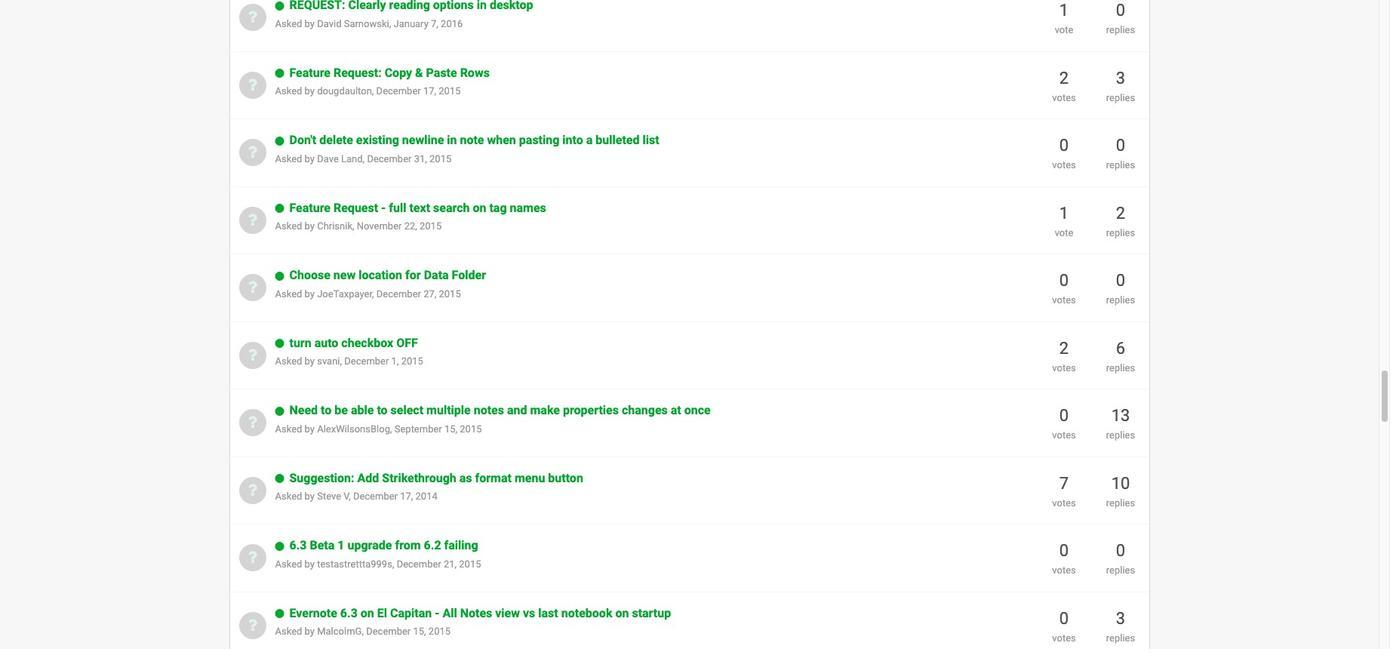 Task type: vqa. For each thing, say whether or not it's contained in the screenshot.


Task type: describe. For each thing, give the bounding box(es) containing it.
6.2
[[424, 538, 441, 553]]

by for feature request: copy & paste rows
[[305, 86, 315, 97]]

31,
[[414, 153, 427, 165]]

by for choose new location for data folder
[[305, 288, 315, 300]]

pasting
[[519, 133, 560, 147]]

by for turn auto checkbox off
[[305, 356, 315, 367]]

2 for 3
[[1060, 68, 1069, 87]]

tag
[[490, 201, 507, 215]]

when
[[487, 133, 516, 147]]

december for on
[[366, 626, 411, 638]]

asked by testastrettta999s , december 21, 2015
[[275, 559, 481, 570]]

upgrade
[[348, 538, 392, 553]]

2 for 6
[[1060, 339, 1069, 358]]

by for evernote 6.3 on el capitan - all notes view vs last notebook on startup
[[305, 626, 315, 638]]

text
[[410, 201, 430, 215]]

delete
[[320, 133, 353, 147]]

at
[[671, 403, 682, 418]]

svani
[[317, 356, 340, 367]]

0 votes for list
[[1053, 136, 1076, 171]]

0 horizontal spatial on
[[361, 606, 374, 620]]

malcolmg link
[[317, 626, 362, 638]]

sarnowski
[[344, 18, 389, 29]]

3 replies for 2
[[1107, 68, 1136, 103]]

names
[[510, 201, 546, 215]]

question image for evernote
[[248, 617, 257, 633]]

asked by dave land , december 31, 2015
[[275, 153, 452, 165]]

failing
[[444, 538, 478, 553]]

need to be able to select multiple notes and make properties changes at once
[[290, 403, 711, 418]]

3 for 0
[[1116, 609, 1126, 628]]

notes
[[460, 606, 492, 620]]

november
[[357, 221, 402, 232]]

newline
[[402, 133, 444, 147]]

auto
[[315, 336, 339, 350]]

2 votes for 6
[[1053, 339, 1076, 374]]

december down add
[[353, 491, 398, 502]]

votes for don't delete existing newline in note when pasting into a bulleted list
[[1053, 159, 1076, 171]]

steve v link
[[317, 491, 349, 502]]

question image for feature
[[248, 76, 257, 93]]

changes
[[622, 403, 668, 418]]

go to first unread post image for choose new location for data folder
[[275, 271, 284, 282]]

, for copy
[[372, 86, 374, 97]]

need
[[290, 403, 318, 418]]

view
[[495, 606, 520, 620]]

, for -
[[353, 221, 355, 232]]

2 0 votes from the top
[[1053, 271, 1076, 306]]

asked for suggestion: add strikethrough as format menu button
[[275, 491, 302, 502]]

0 replies for choose new location for data folder
[[1107, 271, 1136, 306]]

go to first unread post image for evernote 6.3 on el capitan - all notes view vs last notebook on startup
[[275, 609, 284, 619]]

&
[[415, 65, 423, 80]]

13
[[1112, 406, 1130, 425]]

select
[[391, 403, 424, 418]]

go to first unread post image for 6.3 beta 1 upgrade from 6.2 failing
[[275, 541, 284, 552]]

2015 for full
[[420, 221, 442, 232]]

0 replies for 6.3 beta 1 upgrade from 6.2 failing
[[1107, 541, 1136, 576]]

david
[[317, 18, 342, 29]]

, for checkbox
[[340, 356, 342, 367]]

suggestion: add strikethrough as format menu button link
[[290, 471, 584, 485]]

1 horizontal spatial 6.3
[[340, 606, 358, 620]]

v
[[344, 491, 349, 502]]

land
[[341, 153, 363, 165]]

format
[[475, 471, 512, 485]]

button
[[548, 471, 584, 485]]

december for checkbox
[[344, 356, 389, 367]]

2015 for &
[[439, 86, 461, 97]]

bulleted
[[596, 133, 640, 147]]

6.3 beta 1 upgrade from 6.2 failing
[[290, 538, 478, 553]]

asked for feature request - full text search on tag names
[[275, 221, 302, 232]]

properties
[[563, 403, 619, 418]]

asked for don't delete existing newline in note when pasting into a bulleted list
[[275, 153, 302, 165]]

22,
[[404, 221, 417, 232]]

and
[[507, 403, 527, 418]]

, for location
[[372, 288, 374, 300]]

dougdaulton
[[317, 86, 372, 97]]

6
[[1116, 339, 1126, 358]]

0 votes for notebook
[[1053, 609, 1076, 644]]

menu
[[515, 471, 545, 485]]

4 0 votes from the top
[[1053, 541, 1076, 576]]

choose new location for data folder link
[[290, 268, 486, 283]]

don't delete existing newline in note when pasting into a bulleted list link
[[290, 133, 660, 147]]

by for 6.3 beta 1 upgrade from 6.2 failing
[[305, 559, 315, 570]]

suggestion:
[[290, 471, 355, 485]]

0 replies for don't delete existing newline in note when pasting into a bulleted list
[[1107, 136, 1136, 171]]

1 vote for 0
[[1055, 1, 1074, 36]]

2 horizontal spatial on
[[616, 606, 629, 620]]

question image for 1
[[248, 211, 257, 228]]

3 for 2
[[1116, 68, 1126, 87]]

replies for suggestion: add strikethrough as format menu button
[[1107, 497, 1136, 509]]

question image for 6.3
[[248, 549, 257, 566]]

21,
[[444, 559, 457, 570]]

7,
[[431, 18, 439, 29]]

in
[[447, 133, 457, 147]]

dave
[[317, 153, 339, 165]]

replies for feature request - full text search on tag names
[[1107, 227, 1136, 238]]

question image for don't
[[248, 144, 257, 160]]

asked by dougdaulton , december 17, 2015
[[275, 86, 461, 97]]

by for feature request - full text search on tag names
[[305, 221, 315, 232]]

don't delete existing newline in note when pasting into a bulleted list
[[290, 133, 660, 147]]

asked by alexwilsonsblog , september 15, 2015
[[275, 424, 482, 435]]

off
[[397, 336, 418, 350]]

asked by svani , december 1, 2015
[[275, 356, 423, 367]]

replies for need to be able to select multiple notes and make properties changes at once
[[1107, 430, 1136, 441]]

once
[[685, 403, 711, 418]]

0 vertical spatial -
[[381, 201, 386, 215]]

question image for 0
[[248, 279, 257, 296]]

data
[[424, 268, 449, 283]]

2 inside 2 replies
[[1116, 204, 1126, 223]]

6 replies
[[1107, 339, 1136, 374]]

request:
[[334, 65, 382, 80]]

2 to from the left
[[377, 403, 388, 418]]

a
[[586, 133, 593, 147]]

1 question image from the top
[[248, 9, 257, 25]]

replies for turn auto checkbox off
[[1107, 362, 1136, 374]]

votes for turn auto checkbox off
[[1053, 362, 1076, 374]]

2015 for for
[[439, 288, 461, 300]]

vs
[[523, 606, 536, 620]]

list
[[643, 133, 660, 147]]

from
[[395, 538, 421, 553]]

, for 1
[[393, 559, 394, 570]]

15, for 3
[[413, 626, 426, 638]]

go to first unread post image for suggestion: add strikethrough as format menu button
[[275, 474, 284, 484]]

testastrettta999s
[[317, 559, 393, 570]]

2 vertical spatial 1
[[338, 538, 345, 553]]

2015 for able
[[460, 424, 482, 435]]

asked for need to be able to select multiple notes and make properties changes at once
[[275, 424, 302, 435]]

joetaxpayer
[[317, 288, 372, 300]]

alexwilsonsblog link
[[317, 424, 390, 435]]

1 for 0
[[1060, 1, 1069, 20]]

replies for don't delete existing newline in note when pasting into a bulleted list
[[1107, 159, 1136, 171]]

asked by david sarnowski , january 7, 2016
[[275, 18, 463, 29]]

add
[[358, 471, 379, 485]]

december for copy
[[376, 86, 421, 97]]

able
[[351, 403, 374, 418]]



Task type: locate. For each thing, give the bounding box(es) containing it.
3 go to first unread post image from the top
[[275, 271, 284, 282]]

4 by from the top
[[305, 221, 315, 232]]

asked
[[275, 18, 302, 29], [275, 86, 302, 97], [275, 153, 302, 165], [275, 221, 302, 232], [275, 288, 302, 300], [275, 356, 302, 367], [275, 424, 302, 435], [275, 491, 302, 502], [275, 559, 302, 570], [275, 626, 302, 638]]

2 vertical spatial question image
[[248, 482, 257, 498]]

7 votes
[[1053, 474, 1076, 509]]

asked for feature request: copy & paste rows
[[275, 86, 302, 97]]

1,
[[392, 356, 399, 367]]

27,
[[424, 288, 437, 300]]

1 vertical spatial 17,
[[400, 491, 413, 502]]

3 question image from the top
[[248, 144, 257, 160]]

1 replies from the top
[[1107, 24, 1136, 36]]

go to first unread post image for don't delete existing newline in note when pasting into a bulleted list
[[275, 136, 284, 146]]

0
[[1116, 1, 1126, 20], [1060, 136, 1069, 155], [1116, 136, 1126, 155], [1060, 271, 1069, 290], [1116, 271, 1126, 290], [1060, 406, 1069, 425], [1060, 541, 1069, 560], [1116, 541, 1126, 560], [1060, 609, 1069, 628]]

3 go to first unread post image from the top
[[275, 541, 284, 552]]

2 replies from the top
[[1107, 92, 1136, 103]]

feature request: copy & paste rows
[[290, 65, 490, 80]]

go to first unread post image for feature request - full text search on tag names
[[275, 203, 284, 214]]

by left dave
[[305, 153, 315, 165]]

dave land link
[[317, 153, 363, 165]]

svani link
[[317, 356, 340, 367]]

vote
[[1055, 24, 1074, 36], [1055, 227, 1074, 238]]

alexwilsonsblog
[[317, 424, 390, 435]]

asked by malcolmg , december 15, 2015
[[275, 626, 451, 638]]

choose new location for data folder
[[290, 268, 486, 283]]

, for be
[[390, 424, 392, 435]]

strikethrough
[[382, 471, 457, 485]]

multiple
[[427, 403, 471, 418]]

chrisnik
[[317, 221, 353, 232]]

1 vertical spatial 3 replies
[[1107, 609, 1136, 644]]

0 vertical spatial 1
[[1060, 1, 1069, 20]]

asked for evernote 6.3 on el capitan - all notes view vs last notebook on startup
[[275, 626, 302, 638]]

0 horizontal spatial -
[[381, 201, 386, 215]]

go to first unread post image for turn auto checkbox off
[[275, 339, 284, 349]]

feature request - full text search on tag names
[[290, 201, 546, 215]]

2 by from the top
[[305, 86, 315, 97]]

december down from
[[397, 559, 441, 570]]

7
[[1060, 474, 1069, 493]]

beta
[[310, 538, 335, 553]]

15, down 'capitan' on the bottom left
[[413, 626, 426, 638]]

malcolmg
[[317, 626, 362, 638]]

6 by from the top
[[305, 356, 315, 367]]

2015 right 21,
[[459, 559, 481, 570]]

7 votes from the top
[[1053, 565, 1076, 576]]

4 replies from the top
[[1107, 227, 1136, 238]]

1 vertical spatial 6.3
[[340, 606, 358, 620]]

testastrettta999s link
[[317, 559, 393, 570]]

evernote 6.3 on el capitan - all notes view vs last notebook on startup link
[[290, 606, 671, 620]]

asked down suggestion:
[[275, 491, 302, 502]]

replies for 6.3 beta 1 upgrade from 6.2 failing
[[1107, 565, 1136, 576]]

1 by from the top
[[305, 18, 315, 29]]

by left svani
[[305, 356, 315, 367]]

0 replies
[[1107, 1, 1136, 36], [1107, 136, 1136, 171], [1107, 271, 1136, 306], [1107, 541, 1136, 576]]

2 question image from the top
[[248, 76, 257, 93]]

0 vertical spatial 6.3
[[290, 538, 307, 553]]

2 votes from the top
[[1053, 159, 1076, 171]]

2015
[[439, 86, 461, 97], [430, 153, 452, 165], [420, 221, 442, 232], [439, 288, 461, 300], [401, 356, 423, 367], [460, 424, 482, 435], [459, 559, 481, 570], [429, 626, 451, 638]]

8 asked from the top
[[275, 491, 302, 502]]

2015 right 22,
[[420, 221, 442, 232]]

1 0 votes from the top
[[1053, 136, 1076, 171]]

december down the el
[[366, 626, 411, 638]]

2015 down paste
[[439, 86, 461, 97]]

2 2 votes from the top
[[1053, 339, 1076, 374]]

el
[[377, 606, 387, 620]]

2 asked from the top
[[275, 86, 302, 97]]

10 replies from the top
[[1107, 632, 1136, 644]]

4 go to first unread post image from the top
[[275, 339, 284, 349]]

2 replies
[[1107, 204, 1136, 238]]

asked up don't
[[275, 86, 302, 97]]

asked by joetaxpayer , december 27, 2015
[[275, 288, 461, 300]]

3 replies from the top
[[1107, 159, 1136, 171]]

1 vertical spatial 15,
[[413, 626, 426, 638]]

question image
[[248, 9, 257, 25], [248, 76, 257, 93], [248, 144, 257, 160], [248, 347, 257, 363], [248, 414, 257, 431], [248, 549, 257, 566], [248, 617, 257, 633]]

1 vertical spatial 1 vote
[[1055, 204, 1074, 238]]

replies for evernote 6.3 on el capitan - all notes view vs last notebook on startup
[[1107, 632, 1136, 644]]

6 go to first unread post image from the top
[[275, 474, 284, 484]]

2 1 vote from the top
[[1055, 204, 1074, 238]]

full
[[389, 201, 407, 215]]

4 0 replies from the top
[[1107, 541, 1136, 576]]

3 0 replies from the top
[[1107, 271, 1136, 306]]

1 horizontal spatial to
[[377, 403, 388, 418]]

go to first unread post image
[[275, 136, 284, 146], [275, 203, 284, 214], [275, 541, 284, 552], [275, 609, 284, 619]]

3 by from the top
[[305, 153, 315, 165]]

votes for feature request: copy & paste rows
[[1053, 92, 1076, 103]]

7 replies from the top
[[1107, 430, 1136, 441]]

vote for 0
[[1055, 24, 1074, 36]]

by for need to be able to select multiple notes and make properties changes at once
[[305, 424, 315, 435]]

1 asked from the top
[[275, 18, 302, 29]]

0 vertical spatial question image
[[248, 211, 257, 228]]

1 vertical spatial 2 votes
[[1053, 339, 1076, 374]]

by for don't delete existing newline in note when pasting into a bulleted list
[[305, 153, 315, 165]]

1 vote from the top
[[1055, 24, 1074, 36]]

8 replies from the top
[[1107, 497, 1136, 509]]

last
[[539, 606, 558, 620]]

,
[[389, 18, 391, 29], [372, 86, 374, 97], [363, 153, 365, 165], [353, 221, 355, 232], [372, 288, 374, 300], [340, 356, 342, 367], [390, 424, 392, 435], [349, 491, 351, 502], [393, 559, 394, 570], [362, 626, 364, 638]]

december for 1
[[397, 559, 441, 570]]

2 0 replies from the top
[[1107, 136, 1136, 171]]

checkbox
[[342, 336, 394, 350]]

1 0 replies from the top
[[1107, 1, 1136, 36]]

on left tag at top
[[473, 201, 487, 215]]

2 go to first unread post image from the top
[[275, 68, 284, 79]]

5 go to first unread post image from the top
[[275, 406, 284, 417]]

17, left 2014
[[400, 491, 413, 502]]

0 horizontal spatial 6.3
[[290, 538, 307, 553]]

0 vertical spatial 15,
[[445, 424, 458, 435]]

asked left chrisnik
[[275, 221, 302, 232]]

note
[[460, 133, 484, 147]]

0 vertical spatial 3 replies
[[1107, 68, 1136, 103]]

december
[[376, 86, 421, 97], [367, 153, 412, 165], [377, 288, 421, 300], [344, 356, 389, 367], [353, 491, 398, 502], [397, 559, 441, 570], [366, 626, 411, 638]]

vote for 2
[[1055, 227, 1074, 238]]

by left chrisnik link
[[305, 221, 315, 232]]

2015 down all
[[429, 626, 451, 638]]

turn auto checkbox off link
[[290, 336, 418, 350]]

1 go to first unread post image from the top
[[275, 136, 284, 146]]

into
[[563, 133, 583, 147]]

5 question image from the top
[[248, 414, 257, 431]]

6.3 beta 1 upgrade from 6.2 failing link
[[290, 538, 478, 553]]

2015 for el
[[429, 626, 451, 638]]

feature for 1
[[290, 201, 331, 215]]

to
[[321, 403, 332, 418], [377, 403, 388, 418]]

3 votes from the top
[[1053, 295, 1076, 306]]

votes for choose new location for data folder
[[1053, 295, 1076, 306]]

asked by steve v , december 17, 2014
[[275, 491, 438, 502]]

1 question image from the top
[[248, 211, 257, 228]]

by for suggestion: add strikethrough as format menu button
[[305, 491, 315, 502]]

feature request: copy & paste rows link
[[290, 65, 490, 80]]

2 vote from the top
[[1055, 227, 1074, 238]]

to left be
[[321, 403, 332, 418]]

0 vertical spatial 2 votes
[[1053, 68, 1076, 103]]

17, down paste
[[423, 86, 436, 97]]

10 asked from the top
[[275, 626, 302, 638]]

asked for 6.3 beta 1 upgrade from 6.2 failing
[[275, 559, 302, 570]]

asked for choose new location for data folder
[[275, 288, 302, 300]]

votes for suggestion: add strikethrough as format menu button
[[1053, 497, 1076, 509]]

3 0 votes from the top
[[1053, 406, 1076, 441]]

question image for need
[[248, 414, 257, 431]]

asked by chrisnik , november 22, 2015
[[275, 221, 442, 232]]

0 vertical spatial 3
[[1116, 68, 1126, 87]]

feature up chrisnik link
[[290, 201, 331, 215]]

0 vertical spatial vote
[[1055, 24, 1074, 36]]

asked down "choose"
[[275, 288, 302, 300]]

10 by from the top
[[305, 626, 315, 638]]

3
[[1116, 68, 1126, 87], [1116, 609, 1126, 628]]

- left full
[[381, 201, 386, 215]]

on left the startup
[[616, 606, 629, 620]]

15, for 13
[[445, 424, 458, 435]]

2014
[[416, 491, 438, 502]]

- left all
[[435, 606, 440, 620]]

2015 for upgrade
[[459, 559, 481, 570]]

1 vertical spatial 2
[[1116, 204, 1126, 223]]

2 vertical spatial 2
[[1060, 339, 1069, 358]]

4 go to first unread post image from the top
[[275, 609, 284, 619]]

new
[[334, 268, 356, 283]]

3 asked from the top
[[275, 153, 302, 165]]

feature request - full text search on tag names link
[[290, 201, 546, 215]]

5 0 votes from the top
[[1053, 609, 1076, 644]]

request
[[334, 201, 378, 215]]

by left 'david'
[[305, 18, 315, 29]]

1 horizontal spatial on
[[473, 201, 487, 215]]

0 vertical spatial 17,
[[423, 86, 436, 97]]

4 asked from the top
[[275, 221, 302, 232]]

by left dougdaulton at left
[[305, 86, 315, 97]]

2 3 replies from the top
[[1107, 609, 1136, 644]]

0 vertical spatial feature
[[290, 65, 331, 80]]

choose
[[290, 268, 331, 283]]

2 votes for 3
[[1053, 68, 1076, 103]]

david sarnowski link
[[317, 18, 389, 29]]

9 replies from the top
[[1107, 565, 1136, 576]]

location
[[359, 268, 402, 283]]

notes
[[474, 403, 504, 418]]

december down 'copy'
[[376, 86, 421, 97]]

9 by from the top
[[305, 559, 315, 570]]

for
[[405, 268, 421, 283]]

asked up evernote
[[275, 559, 302, 570]]

1 vertical spatial -
[[435, 606, 440, 620]]

, for on
[[362, 626, 364, 638]]

1 vertical spatial 1
[[1060, 204, 1069, 223]]

asked for turn auto checkbox off
[[275, 356, 302, 367]]

0 vertical spatial 2
[[1060, 68, 1069, 87]]

by left steve
[[305, 491, 315, 502]]

8 by from the top
[[305, 491, 315, 502]]

joetaxpayer link
[[317, 288, 372, 300]]

question image for 7
[[248, 482, 257, 498]]

go to first unread post image for need to be able to select multiple notes and make properties changes at once
[[275, 406, 284, 417]]

7 asked from the top
[[275, 424, 302, 435]]

feature
[[290, 65, 331, 80], [290, 201, 331, 215]]

2015 for off
[[401, 356, 423, 367]]

4 votes from the top
[[1053, 362, 1076, 374]]

2 feature from the top
[[290, 201, 331, 215]]

7 by from the top
[[305, 424, 315, 435]]

6 votes from the top
[[1053, 497, 1076, 509]]

17,
[[423, 86, 436, 97], [400, 491, 413, 502]]

on left the el
[[361, 606, 374, 620]]

0 vertical spatial 1 vote
[[1055, 1, 1074, 36]]

votes for 6.3 beta 1 upgrade from 6.2 failing
[[1053, 565, 1076, 576]]

to up asked by alexwilsonsblog , september 15, 2015
[[377, 403, 388, 418]]

1 1 vote from the top
[[1055, 1, 1074, 36]]

5 by from the top
[[305, 288, 315, 300]]

2 question image from the top
[[248, 279, 257, 296]]

2015 right 1,
[[401, 356, 423, 367]]

1 votes from the top
[[1053, 92, 1076, 103]]

copy
[[385, 65, 412, 80]]

5 votes from the top
[[1053, 430, 1076, 441]]

4 question image from the top
[[248, 347, 257, 363]]

december down 'checkbox'
[[344, 356, 389, 367]]

need to be able to select multiple notes and make properties changes at once link
[[290, 403, 711, 418]]

votes for need to be able to select multiple notes and make properties changes at once
[[1053, 430, 1076, 441]]

evernote
[[290, 606, 337, 620]]

replies for choose new location for data folder
[[1107, 295, 1136, 306]]

1
[[1060, 1, 1069, 20], [1060, 204, 1069, 223], [338, 538, 345, 553]]

1 3 from the top
[[1116, 68, 1126, 87]]

september
[[395, 424, 442, 435]]

0 votes for changes
[[1053, 406, 1076, 441]]

0 horizontal spatial 15,
[[413, 626, 426, 638]]

by down need on the left of page
[[305, 424, 315, 435]]

15, down multiple
[[445, 424, 458, 435]]

votes for evernote 6.3 on el capitan - all notes view vs last notebook on startup
[[1053, 632, 1076, 644]]

feature for 2
[[290, 65, 331, 80]]

by down "choose"
[[305, 288, 315, 300]]

6 asked from the top
[[275, 356, 302, 367]]

folder
[[452, 268, 486, 283]]

1 horizontal spatial 15,
[[445, 424, 458, 435]]

asked down turn
[[275, 356, 302, 367]]

1 2 votes from the top
[[1053, 68, 1076, 103]]

turn auto checkbox off
[[290, 336, 418, 350]]

6 question image from the top
[[248, 549, 257, 566]]

9 asked from the top
[[275, 559, 302, 570]]

december for location
[[377, 288, 421, 300]]

2016
[[441, 18, 463, 29]]

1 horizontal spatial 17,
[[423, 86, 436, 97]]

-
[[381, 201, 386, 215], [435, 606, 440, 620]]

don't
[[290, 133, 317, 147]]

steve
[[317, 491, 341, 502]]

feature up dougdaulton at left
[[290, 65, 331, 80]]

1 go to first unread post image from the top
[[275, 1, 284, 11]]

votes
[[1053, 92, 1076, 103], [1053, 159, 1076, 171], [1053, 295, 1076, 306], [1053, 362, 1076, 374], [1053, 430, 1076, 441], [1053, 497, 1076, 509], [1053, 565, 1076, 576], [1053, 632, 1076, 644]]

1 vertical spatial vote
[[1055, 227, 1074, 238]]

7 question image from the top
[[248, 617, 257, 633]]

make
[[530, 403, 560, 418]]

go to first unread post image
[[275, 1, 284, 11], [275, 68, 284, 79], [275, 271, 284, 282], [275, 339, 284, 349], [275, 406, 284, 417], [275, 474, 284, 484]]

1 to from the left
[[321, 403, 332, 418]]

0 horizontal spatial 17,
[[400, 491, 413, 502]]

dougdaulton link
[[317, 86, 372, 97]]

0 horizontal spatial to
[[321, 403, 332, 418]]

2015 down 'notes'
[[460, 424, 482, 435]]

asked down don't
[[275, 153, 302, 165]]

on
[[473, 201, 487, 215], [361, 606, 374, 620], [616, 606, 629, 620]]

2015 right 31,
[[430, 153, 452, 165]]

8 votes from the top
[[1053, 632, 1076, 644]]

notebook
[[562, 606, 613, 620]]

asked left 'david'
[[275, 18, 302, 29]]

3 replies for 0
[[1107, 609, 1136, 644]]

replies for feature request: copy & paste rows
[[1107, 92, 1136, 103]]

10 replies
[[1107, 474, 1136, 509]]

5 replies from the top
[[1107, 295, 1136, 306]]

go to first unread post image for feature request: copy & paste rows
[[275, 68, 284, 79]]

capitan
[[390, 606, 432, 620]]

1 for 2
[[1060, 204, 1069, 223]]

december down existing
[[367, 153, 412, 165]]

asked down need on the left of page
[[275, 424, 302, 435]]

6 replies from the top
[[1107, 362, 1136, 374]]

1 feature from the top
[[290, 65, 331, 80]]

1 vertical spatial question image
[[248, 279, 257, 296]]

2015 right 27,
[[439, 288, 461, 300]]

5 asked from the top
[[275, 288, 302, 300]]

1 horizontal spatial -
[[435, 606, 440, 620]]

6.3 up malcolmg in the left of the page
[[340, 606, 358, 620]]

december down choose new location for data folder
[[377, 288, 421, 300]]

by down beta at the bottom left of the page
[[305, 559, 315, 570]]

asked down evernote
[[275, 626, 302, 638]]

2 3 from the top
[[1116, 609, 1126, 628]]

rows
[[460, 65, 490, 80]]

2 go to first unread post image from the top
[[275, 203, 284, 214]]

question image
[[248, 211, 257, 228], [248, 279, 257, 296], [248, 482, 257, 498]]

1 vertical spatial 3
[[1116, 609, 1126, 628]]

1 vote for 2
[[1055, 204, 1074, 238]]

by down evernote
[[305, 626, 315, 638]]

3 question image from the top
[[248, 482, 257, 498]]

by
[[305, 18, 315, 29], [305, 86, 315, 97], [305, 153, 315, 165], [305, 221, 315, 232], [305, 288, 315, 300], [305, 356, 315, 367], [305, 424, 315, 435], [305, 491, 315, 502], [305, 559, 315, 570], [305, 626, 315, 638]]

question image for turn
[[248, 347, 257, 363]]

1 vertical spatial feature
[[290, 201, 331, 215]]

1 3 replies from the top
[[1107, 68, 1136, 103]]

6.3 left beta at the bottom left of the page
[[290, 538, 307, 553]]



